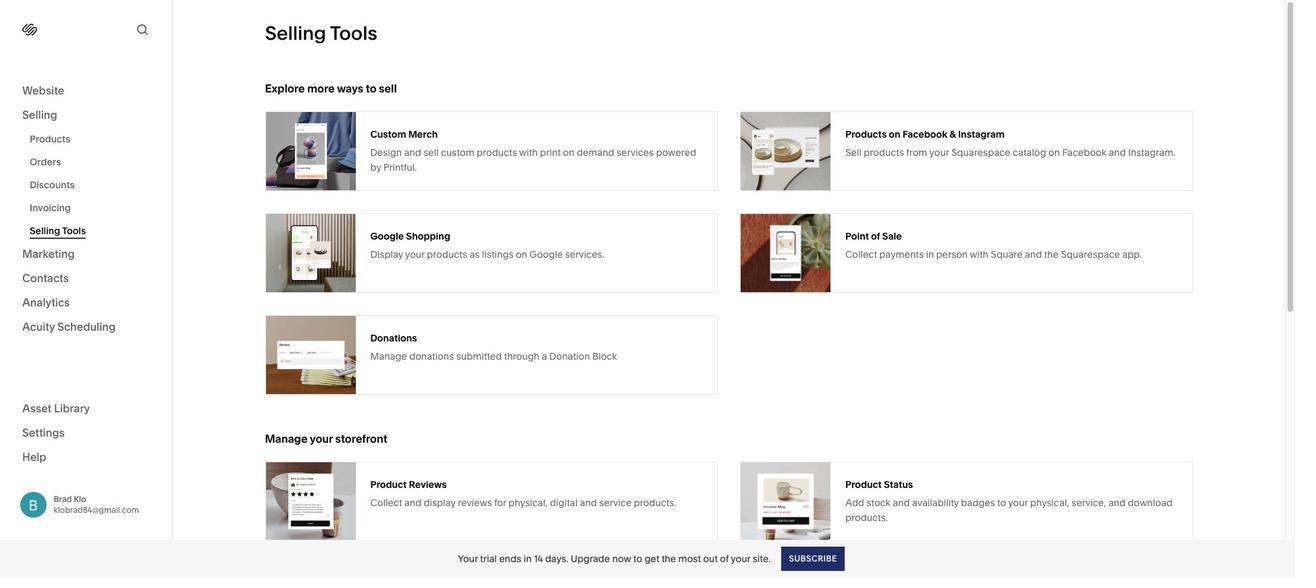 Task type: describe. For each thing, give the bounding box(es) containing it.
manage your storefront
[[265, 432, 388, 446]]

block
[[593, 350, 617, 362]]

donations
[[371, 332, 417, 344]]

website
[[22, 84, 64, 97]]

selling tools link
[[30, 220, 157, 243]]

and down the reviews
[[405, 497, 422, 509]]

0 horizontal spatial facebook
[[903, 128, 948, 140]]

1 vertical spatial selling tools
[[30, 225, 86, 237]]

your inside products on facebook & instagram sell products from your squarespace catalog on facebook and instagram.
[[930, 146, 949, 158]]

1 horizontal spatial selling tools
[[265, 22, 378, 45]]

1 vertical spatial google
[[530, 248, 563, 260]]

from
[[907, 146, 928, 158]]

selling link
[[22, 107, 150, 124]]

orders link
[[30, 151, 157, 174]]

printful.
[[384, 161, 417, 173]]

analytics
[[22, 296, 70, 309]]

product for add
[[846, 479, 882, 491]]

listings
[[482, 248, 514, 260]]

and down the status
[[893, 497, 910, 509]]

product reviews collect and display reviews for physical, digital and service products.
[[371, 479, 677, 509]]

donations
[[410, 350, 454, 362]]

tools inside selling tools link
[[62, 225, 86, 237]]

the for squarespace
[[1045, 248, 1059, 260]]

help
[[22, 450, 46, 464]]

service,
[[1072, 497, 1107, 509]]

shopping
[[406, 230, 451, 242]]

products on facebook & instagram sell products from your squarespace catalog on facebook and instagram.
[[846, 128, 1176, 158]]

sale
[[883, 230, 902, 242]]

marketing link
[[22, 247, 150, 263]]

14
[[534, 553, 543, 565]]

trial
[[480, 553, 497, 565]]

product status add stock and availability badges to your physical, service, and download products.
[[846, 479, 1173, 524]]

brad
[[54, 494, 72, 504]]

days.
[[545, 553, 569, 565]]

subscribe
[[789, 554, 837, 564]]

manage inside donations manage donations submitted through a donation block
[[371, 350, 407, 362]]

submitted
[[456, 350, 502, 362]]

1 horizontal spatial to
[[634, 553, 643, 565]]

through
[[504, 350, 540, 362]]

klobrad84@gmail.com
[[54, 505, 139, 515]]

display
[[424, 497, 456, 509]]

1 vertical spatial of
[[720, 553, 729, 565]]

acuity
[[22, 320, 55, 334]]

on left & at top
[[889, 128, 901, 140]]

google shopping display your products as listings on google services.
[[371, 230, 605, 260]]

physical, inside 'product status add stock and availability badges to your physical, service, and download products.'
[[1031, 497, 1070, 509]]

discounts link
[[30, 174, 157, 197]]

donation
[[550, 350, 590, 362]]

products link
[[30, 128, 157, 151]]

as
[[470, 248, 480, 260]]

custom merch design and sell custom products with print on demand services powered by printful.
[[371, 128, 697, 173]]

&
[[950, 128, 956, 140]]

orders
[[30, 156, 61, 168]]

your inside 'product status add stock and availability badges to your physical, service, and download products.'
[[1009, 497, 1028, 509]]

1 vertical spatial selling
[[22, 108, 57, 122]]

contacts link
[[22, 271, 150, 287]]

out
[[704, 553, 718, 565]]

marketing
[[22, 247, 75, 261]]

now
[[613, 553, 631, 565]]

collect inside product reviews collect and display reviews for physical, digital and service products.
[[371, 497, 402, 509]]

app.
[[1123, 248, 1142, 260]]

print
[[540, 146, 561, 158]]

0 horizontal spatial in
[[524, 553, 532, 565]]

catalog
[[1013, 146, 1047, 158]]

design
[[371, 146, 402, 158]]

ends
[[499, 553, 522, 565]]

add
[[846, 497, 865, 509]]

your inside google shopping display your products as listings on google services.
[[405, 248, 425, 260]]

and right digital
[[580, 497, 597, 509]]

products for with
[[477, 146, 517, 158]]

your left site.
[[731, 553, 751, 565]]

point of sale collect payments in person with square and the squarespace app.
[[846, 230, 1142, 260]]

a
[[542, 350, 547, 362]]

0 vertical spatial tools
[[330, 22, 378, 45]]

point
[[846, 230, 869, 242]]

reviews
[[409, 479, 447, 491]]

physical, inside product reviews collect and display reviews for physical, digital and service products.
[[509, 497, 548, 509]]

settings
[[22, 426, 65, 439]]

collect inside point of sale collect payments in person with square and the squarespace app.
[[846, 248, 878, 260]]

product for collect
[[371, 479, 407, 491]]

to inside 'product status add stock and availability badges to your physical, service, and download products.'
[[998, 497, 1007, 509]]

invoicing link
[[30, 197, 157, 220]]



Task type: locate. For each thing, give the bounding box(es) containing it.
squarespace left app.
[[1061, 248, 1121, 260]]

acuity scheduling link
[[22, 320, 150, 336]]

0 horizontal spatial selling tools
[[30, 225, 86, 237]]

and right square
[[1025, 248, 1042, 260]]

selling tools up more in the left of the page
[[265, 22, 378, 45]]

product left the reviews
[[371, 479, 407, 491]]

subscribe button
[[782, 547, 845, 571]]

asset library
[[22, 402, 90, 415]]

download
[[1128, 497, 1173, 509]]

the right get
[[662, 553, 676, 565]]

custom
[[371, 128, 406, 140]]

2 product from the left
[[846, 479, 882, 491]]

discounts
[[30, 179, 75, 191]]

1 horizontal spatial products
[[477, 146, 517, 158]]

tools up marketing link
[[62, 225, 86, 237]]

status
[[884, 479, 913, 491]]

of left sale
[[871, 230, 881, 242]]

in
[[926, 248, 934, 260], [524, 553, 532, 565]]

sell inside custom merch design and sell custom products with print on demand services powered by printful.
[[424, 146, 439, 158]]

0 vertical spatial google
[[371, 230, 404, 242]]

0 vertical spatial in
[[926, 248, 934, 260]]

with left print
[[519, 146, 538, 158]]

0 vertical spatial sell
[[379, 82, 397, 95]]

product inside product reviews collect and display reviews for physical, digital and service products.
[[371, 479, 407, 491]]

selling
[[265, 22, 326, 45], [22, 108, 57, 122], [30, 225, 60, 237]]

your down shopping
[[405, 248, 425, 260]]

get
[[645, 553, 660, 565]]

products up sell
[[846, 128, 887, 140]]

stock
[[867, 497, 891, 509]]

on inside google shopping display your products as listings on google services.
[[516, 248, 528, 260]]

1 horizontal spatial squarespace
[[1061, 248, 1121, 260]]

tools
[[330, 22, 378, 45], [62, 225, 86, 237]]

klo
[[74, 494, 86, 504]]

display
[[371, 248, 403, 260]]

and inside point of sale collect payments in person with square and the squarespace app.
[[1025, 248, 1042, 260]]

instagram
[[959, 128, 1005, 140]]

0 horizontal spatial collect
[[371, 497, 402, 509]]

1 horizontal spatial in
[[926, 248, 934, 260]]

scheduling
[[57, 320, 116, 334]]

person
[[937, 248, 968, 260]]

on right listings
[[516, 248, 528, 260]]

more
[[307, 82, 335, 95]]

explore
[[265, 82, 305, 95]]

selling tools down 'invoicing'
[[30, 225, 86, 237]]

in left 14
[[524, 553, 532, 565]]

asset
[[22, 402, 51, 415]]

physical, right for
[[509, 497, 548, 509]]

1 vertical spatial tools
[[62, 225, 86, 237]]

0 horizontal spatial tools
[[62, 225, 86, 237]]

2 horizontal spatial products
[[864, 146, 905, 158]]

0 vertical spatial to
[[366, 82, 377, 95]]

square
[[991, 248, 1023, 260]]

sell right ways
[[379, 82, 397, 95]]

products up orders
[[30, 133, 70, 145]]

tools up ways
[[330, 22, 378, 45]]

products for from
[[864, 146, 905, 158]]

2 vertical spatial selling
[[30, 225, 60, 237]]

and inside products on facebook & instagram sell products from your squarespace catalog on facebook and instagram.
[[1109, 146, 1126, 158]]

1 product from the left
[[371, 479, 407, 491]]

0 horizontal spatial physical,
[[509, 497, 548, 509]]

sell for to
[[379, 82, 397, 95]]

google
[[371, 230, 404, 242], [530, 248, 563, 260]]

on inside custom merch design and sell custom products with print on demand services powered by printful.
[[563, 146, 575, 158]]

1 vertical spatial facebook
[[1063, 146, 1107, 158]]

0 vertical spatial manage
[[371, 350, 407, 362]]

collect
[[846, 248, 878, 260], [371, 497, 402, 509]]

product inside 'product status add stock and availability badges to your physical, service, and download products.'
[[846, 479, 882, 491]]

0 vertical spatial collect
[[846, 248, 878, 260]]

to right the badges
[[998, 497, 1007, 509]]

0 horizontal spatial products
[[30, 133, 70, 145]]

payments
[[880, 248, 924, 260]]

1 horizontal spatial product
[[846, 479, 882, 491]]

0 horizontal spatial squarespace
[[952, 146, 1011, 158]]

to
[[366, 82, 377, 95], [998, 497, 1007, 509], [634, 553, 643, 565]]

digital
[[550, 497, 578, 509]]

service
[[599, 497, 632, 509]]

physical, left service, at the right
[[1031, 497, 1070, 509]]

2 horizontal spatial to
[[998, 497, 1007, 509]]

and right service, at the right
[[1109, 497, 1126, 509]]

products. inside 'product status add stock and availability badges to your physical, service, and download products.'
[[846, 512, 888, 524]]

analytics link
[[22, 295, 150, 311]]

1 horizontal spatial of
[[871, 230, 881, 242]]

1 vertical spatial sell
[[424, 146, 439, 158]]

sell
[[379, 82, 397, 95], [424, 146, 439, 158]]

0 vertical spatial selling
[[265, 22, 326, 45]]

google up "display"
[[371, 230, 404, 242]]

products inside products on facebook & instagram sell products from your squarespace catalog on facebook and instagram.
[[846, 128, 887, 140]]

2 vertical spatial to
[[634, 553, 643, 565]]

products down shopping
[[427, 248, 467, 260]]

1 vertical spatial the
[[662, 553, 676, 565]]

badges
[[961, 497, 996, 509]]

product up add on the bottom of the page
[[846, 479, 882, 491]]

facebook up from
[[903, 128, 948, 140]]

1 vertical spatial products.
[[846, 512, 888, 524]]

instagram.
[[1129, 146, 1176, 158]]

products for products on facebook & instagram sell products from your squarespace catalog on facebook and instagram.
[[846, 128, 887, 140]]

sell down merch at left
[[424, 146, 439, 158]]

of inside point of sale collect payments in person with square and the squarespace app.
[[871, 230, 881, 242]]

0 vertical spatial the
[[1045, 248, 1059, 260]]

and
[[404, 146, 421, 158], [1109, 146, 1126, 158], [1025, 248, 1042, 260], [405, 497, 422, 509], [580, 497, 597, 509], [893, 497, 910, 509], [1109, 497, 1126, 509]]

with for products
[[519, 146, 538, 158]]

services.
[[565, 248, 605, 260]]

0 vertical spatial squarespace
[[952, 146, 1011, 158]]

on right print
[[563, 146, 575, 158]]

1 horizontal spatial products
[[846, 128, 887, 140]]

facebook right catalog
[[1063, 146, 1107, 158]]

merch
[[408, 128, 438, 140]]

0 vertical spatial facebook
[[903, 128, 948, 140]]

0 horizontal spatial google
[[371, 230, 404, 242]]

and left the instagram. at right top
[[1109, 146, 1126, 158]]

upgrade
[[571, 553, 610, 565]]

1 vertical spatial to
[[998, 497, 1007, 509]]

0 vertical spatial with
[[519, 146, 538, 158]]

products inside products on facebook & instagram sell products from your squarespace catalog on facebook and instagram.
[[864, 146, 905, 158]]

squarespace inside products on facebook & instagram sell products from your squarespace catalog on facebook and instagram.
[[952, 146, 1011, 158]]

on right catalog
[[1049, 146, 1060, 158]]

storefront
[[335, 432, 388, 446]]

with inside point of sale collect payments in person with square and the squarespace app.
[[970, 248, 989, 260]]

0 horizontal spatial products
[[427, 248, 467, 260]]

help link
[[22, 450, 46, 464]]

products. inside product reviews collect and display reviews for physical, digital and service products.
[[634, 497, 677, 509]]

products
[[477, 146, 517, 158], [864, 146, 905, 158], [427, 248, 467, 260]]

1 physical, from the left
[[509, 497, 548, 509]]

0 vertical spatial of
[[871, 230, 881, 242]]

your right the badges
[[1009, 497, 1028, 509]]

1 horizontal spatial collect
[[846, 248, 878, 260]]

most
[[679, 553, 701, 565]]

custom
[[441, 146, 475, 158]]

site.
[[753, 553, 771, 565]]

the right square
[[1045, 248, 1059, 260]]

website link
[[22, 83, 150, 99]]

0 horizontal spatial products.
[[634, 497, 677, 509]]

to left get
[[634, 553, 643, 565]]

squarespace
[[952, 146, 1011, 158], [1061, 248, 1121, 260]]

collect left 'display'
[[371, 497, 402, 509]]

donations manage donations submitted through a donation block
[[371, 332, 617, 362]]

2 physical, from the left
[[1031, 497, 1070, 509]]

1 vertical spatial in
[[524, 553, 532, 565]]

1 horizontal spatial physical,
[[1031, 497, 1070, 509]]

0 horizontal spatial to
[[366, 82, 377, 95]]

invoicing
[[30, 202, 71, 214]]

1 horizontal spatial google
[[530, 248, 563, 260]]

squarespace inside point of sale collect payments in person with square and the squarespace app.
[[1061, 248, 1121, 260]]

your
[[458, 553, 478, 565]]

products inside google shopping display your products as listings on google services.
[[427, 248, 467, 260]]

asset library link
[[22, 401, 150, 417]]

selling up the "explore"
[[265, 22, 326, 45]]

with right person
[[970, 248, 989, 260]]

products. right the service
[[634, 497, 677, 509]]

1 horizontal spatial manage
[[371, 350, 407, 362]]

products.
[[634, 497, 677, 509], [846, 512, 888, 524]]

to right ways
[[366, 82, 377, 95]]

1 horizontal spatial facebook
[[1063, 146, 1107, 158]]

1 vertical spatial squarespace
[[1061, 248, 1121, 260]]

0 vertical spatial selling tools
[[265, 22, 378, 45]]

google left services.
[[530, 248, 563, 260]]

0 horizontal spatial of
[[720, 553, 729, 565]]

1 vertical spatial with
[[970, 248, 989, 260]]

physical,
[[509, 497, 548, 509], [1031, 497, 1070, 509]]

sell
[[846, 146, 862, 158]]

reviews
[[458, 497, 492, 509]]

selling up marketing
[[30, 225, 60, 237]]

with for person
[[970, 248, 989, 260]]

ways
[[337, 82, 364, 95]]

explore more ways to sell
[[265, 82, 397, 95]]

with inside custom merch design and sell custom products with print on demand services powered by printful.
[[519, 146, 538, 158]]

and up the printful.
[[404, 146, 421, 158]]

by
[[371, 161, 381, 173]]

1 horizontal spatial the
[[1045, 248, 1059, 260]]

products right sell
[[864, 146, 905, 158]]

selling down website
[[22, 108, 57, 122]]

the inside point of sale collect payments in person with square and the squarespace app.
[[1045, 248, 1059, 260]]

your left storefront
[[310, 432, 333, 446]]

your
[[930, 146, 949, 158], [405, 248, 425, 260], [310, 432, 333, 446], [1009, 497, 1028, 509], [731, 553, 751, 565]]

of right the out
[[720, 553, 729, 565]]

0 horizontal spatial the
[[662, 553, 676, 565]]

1 vertical spatial collect
[[371, 497, 402, 509]]

in left person
[[926, 248, 934, 260]]

your right from
[[930, 146, 949, 158]]

products inside custom merch design and sell custom products with print on demand services powered by printful.
[[477, 146, 517, 158]]

demand
[[577, 146, 615, 158]]

0 horizontal spatial with
[[519, 146, 538, 158]]

manage
[[371, 350, 407, 362], [265, 432, 308, 446]]

sell for and
[[424, 146, 439, 158]]

products for products
[[30, 133, 70, 145]]

library
[[54, 402, 90, 415]]

the for most
[[662, 553, 676, 565]]

squarespace down instagram
[[952, 146, 1011, 158]]

1 vertical spatial manage
[[265, 432, 308, 446]]

and inside custom merch design and sell custom products with print on demand services powered by printful.
[[404, 146, 421, 158]]

services
[[617, 146, 654, 158]]

availability
[[913, 497, 959, 509]]

for
[[495, 497, 507, 509]]

1 horizontal spatial tools
[[330, 22, 378, 45]]

brad klo klobrad84@gmail.com
[[54, 494, 139, 515]]

contacts
[[22, 272, 69, 285]]

collect down point on the right of the page
[[846, 248, 878, 260]]

selling tools
[[265, 22, 378, 45], [30, 225, 86, 237]]

in inside point of sale collect payments in person with square and the squarespace app.
[[926, 248, 934, 260]]

0 horizontal spatial product
[[371, 479, 407, 491]]

1 horizontal spatial products.
[[846, 512, 888, 524]]

powered
[[656, 146, 697, 158]]

1 horizontal spatial with
[[970, 248, 989, 260]]

0 vertical spatial products.
[[634, 497, 677, 509]]

products right custom on the left top of the page
[[477, 146, 517, 158]]

acuity scheduling
[[22, 320, 116, 334]]

products. down add on the bottom of the page
[[846, 512, 888, 524]]

your trial ends in 14 days. upgrade now to get the most out of your site.
[[458, 553, 771, 565]]

0 horizontal spatial manage
[[265, 432, 308, 446]]

1 horizontal spatial sell
[[424, 146, 439, 158]]

settings link
[[22, 425, 150, 441]]

0 horizontal spatial sell
[[379, 82, 397, 95]]



Task type: vqa. For each thing, say whether or not it's contained in the screenshot.
THE EXAMINING
no



